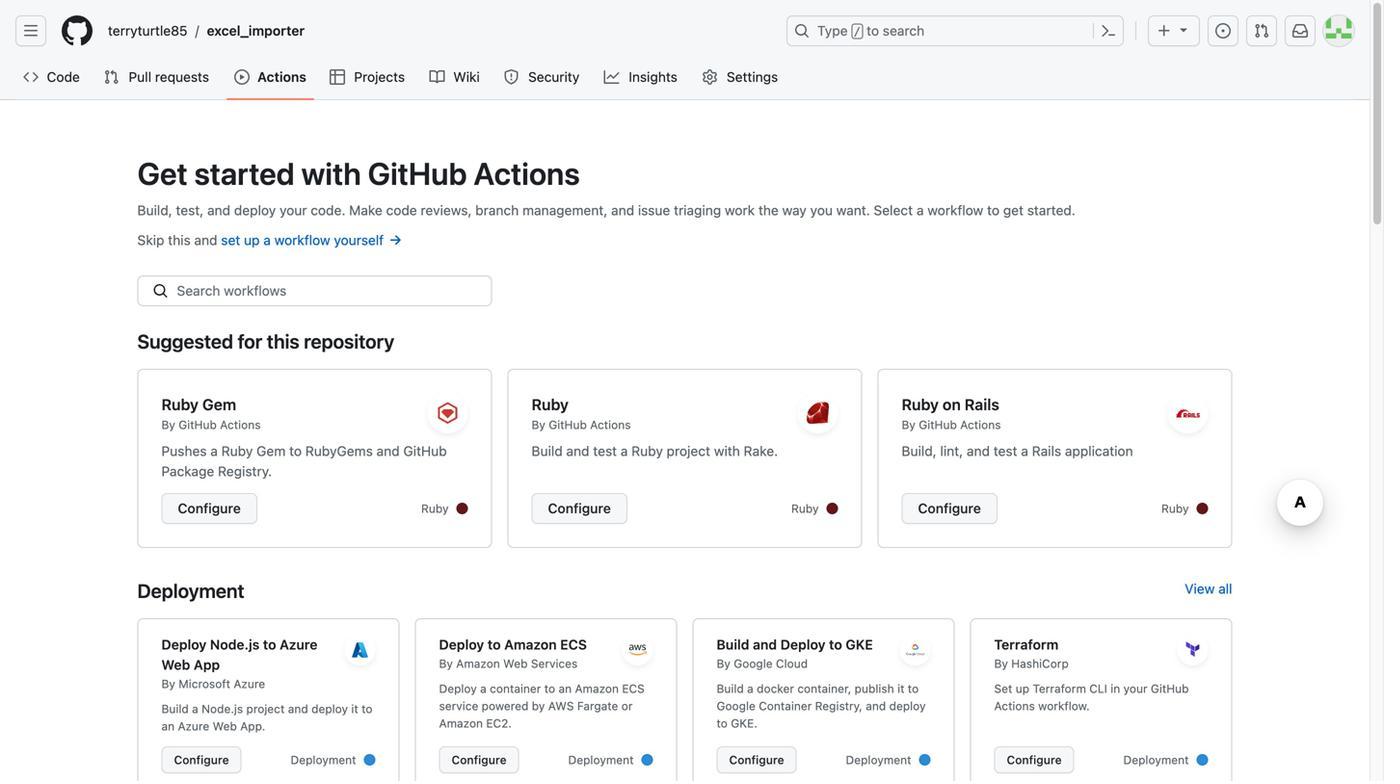 Task type: describe. For each thing, give the bounding box(es) containing it.
reviews,
[[421, 202, 472, 218]]

gke
[[846, 637, 873, 653]]

pull
[[129, 69, 151, 85]]

excel_importer
[[207, 23, 305, 39]]

git pull request image
[[1254, 23, 1270, 39]]

started.
[[1027, 202, 1076, 218]]

by inside deploy node.js to azure web app by               microsoft azure
[[161, 678, 175, 691]]

and right test,
[[207, 202, 230, 218]]

configure link for github
[[532, 494, 627, 524]]

pushes
[[161, 443, 207, 459]]

deployment for amazon
[[568, 754, 634, 767]]

ec2.
[[486, 717, 512, 731]]

projects
[[354, 69, 405, 85]]

gke.
[[731, 717, 758, 731]]

set
[[221, 232, 240, 248]]

gem inside ruby gem by             github actions
[[202, 396, 236, 414]]

settings
[[727, 69, 778, 85]]

amazon down the service
[[439, 717, 483, 731]]

command palette image
[[1101, 23, 1116, 39]]

github inside ruby on rails by             github actions
[[919, 418, 957, 432]]

app.
[[240, 720, 265, 734]]

service
[[439, 700, 478, 713]]

set
[[994, 682, 1013, 696]]

pushes a ruby gem to rubygems and github package registry.
[[161, 443, 447, 480]]

container
[[759, 700, 812, 713]]

the
[[759, 202, 779, 218]]

select
[[874, 202, 913, 218]]

build and deploy to gke by               google cloud
[[717, 637, 873, 671]]

suggested
[[137, 330, 233, 353]]

amazon up container
[[456, 657, 500, 671]]

excel_importer link
[[199, 15, 312, 46]]

google inside build a docker container, publish it to google container registry, and deploy to gke.
[[717, 700, 756, 713]]

on
[[943, 396, 961, 414]]

microsoft
[[179, 678, 230, 691]]

actions inside the ruby by             github actions
[[590, 418, 631, 432]]

build inside build and deploy to gke by               google cloud
[[717, 637, 749, 653]]

ruby by             github actions
[[532, 396, 631, 432]]

or
[[622, 700, 633, 713]]

to inside deploy node.js to azure web app by               microsoft azure
[[263, 637, 276, 653]]

configure link for to
[[161, 747, 242, 774]]

aws
[[548, 700, 574, 713]]

it inside build a docker container, publish it to google container registry, and deploy to gke.
[[898, 682, 905, 696]]

build and test a ruby project with rake.
[[532, 443, 778, 459]]

github up the code
[[368, 155, 467, 192]]

terryturtle85 / excel_importer
[[108, 23, 305, 39]]

to inside pushes a ruby gem to rubygems and github package registry.
[[289, 443, 302, 459]]

graph image
[[604, 69, 620, 85]]

deploy node.js to azure web app by               microsoft azure
[[161, 637, 318, 691]]

management,
[[522, 202, 608, 218]]

by inside ruby on rails by             github actions
[[902, 418, 916, 432]]

and down the ruby by             github actions
[[566, 443, 590, 459]]

configure link for hashicorp
[[994, 747, 1074, 774]]

gear image
[[702, 69, 718, 85]]

github inside the ruby by             github actions
[[549, 418, 587, 432]]

Search workflows text field
[[137, 276, 492, 307]]

0 vertical spatial your
[[280, 202, 307, 218]]

github inside ruby gem by             github actions
[[179, 418, 217, 432]]

started
[[194, 155, 295, 192]]

hashicorp
[[1011, 657, 1069, 671]]

by
[[532, 700, 545, 713]]

publish
[[855, 682, 894, 696]]

web inside build a node.js project and deploy it to an azure web app.
[[213, 720, 237, 734]]

cloud
[[776, 657, 808, 671]]

deploy to amazon ecs by               amazon web services
[[439, 637, 587, 671]]

a right lint,
[[1021, 443, 1028, 459]]

/ for type
[[854, 25, 861, 39]]

web inside deploy to amazon ecs by               amazon web services
[[503, 657, 528, 671]]

web inside deploy node.js to azure web app by               microsoft azure
[[161, 657, 190, 673]]

an inside deploy a container to an amazon ecs service powered by aws fargate or amazon ec2.
[[559, 682, 572, 696]]

deploy for by
[[439, 637, 484, 653]]

amazon up services
[[504, 637, 557, 653]]

1 horizontal spatial azure
[[234, 678, 265, 691]]

deployment for app
[[291, 754, 356, 767]]

node.js inside build a node.js project and deploy it to an azure web app.
[[202, 703, 243, 716]]

0 vertical spatial project
[[667, 443, 710, 459]]

yourself
[[334, 232, 384, 248]]

you
[[810, 202, 833, 218]]

skip
[[137, 232, 164, 248]]

insights link
[[596, 63, 687, 92]]

build for ruby
[[532, 443, 563, 459]]

configure for to
[[174, 754, 229, 767]]

ruby inside ruby gem by             github actions
[[161, 396, 199, 414]]

code
[[386, 202, 417, 218]]

build a docker container, publish it to google container registry, and deploy to gke.
[[717, 682, 926, 731]]

build for build and deploy to gke
[[717, 682, 744, 696]]

configure link for rails
[[902, 494, 997, 524]]

deployment up app
[[137, 580, 245, 602]]

deploy inside build and deploy to gke by               google cloud
[[781, 637, 826, 653]]

deployment for by
[[846, 754, 911, 767]]

ecs inside deploy to amazon ecs by               amazon web services
[[560, 637, 587, 653]]

1 vertical spatial rails
[[1032, 443, 1061, 459]]

google inside build and deploy to gke by               google cloud
[[734, 657, 773, 671]]

a right set
[[263, 232, 271, 248]]

terryturtle85
[[108, 23, 187, 39]]

1 vertical spatial with
[[714, 443, 740, 459]]

shield image
[[504, 69, 519, 85]]

branch
[[475, 202, 519, 218]]

deploy a container to an amazon ecs service powered by aws fargate or amazon ec2.
[[439, 682, 645, 731]]

book image
[[429, 69, 445, 85]]

get started with github actions
[[137, 155, 580, 192]]

table image
[[330, 69, 345, 85]]

and right lint,
[[967, 443, 990, 459]]

fargate
[[577, 700, 618, 713]]

play image
[[234, 69, 250, 85]]

issue
[[638, 202, 670, 218]]

rubygems
[[305, 443, 373, 459]]

set up a workflow yourself link
[[221, 232, 403, 248]]

and left issue
[[611, 202, 634, 218]]

ruby gem logo image
[[438, 402, 457, 425]]

to inside deploy a container to an amazon ecs service powered by aws fargate or amazon ec2.
[[544, 682, 555, 696]]

set up terraform cli in your github actions workflow.
[[994, 682, 1189, 713]]

deploy inside build a docker container, publish it to google container registry, and deploy to gke.
[[889, 700, 926, 713]]

up for set
[[1016, 682, 1030, 696]]

build and deploy to gke logo image
[[906, 645, 925, 656]]

deploy to amazon ecs logo image
[[628, 645, 647, 656]]

actions inside ruby on rails by             github actions
[[960, 418, 1001, 432]]

by inside ruby gem by             github actions
[[161, 418, 175, 432]]

your inside set up terraform cli in your github actions workflow.
[[1124, 682, 1148, 696]]

1 horizontal spatial workflow
[[928, 202, 984, 218]]

terraform by               hashicorp
[[994, 637, 1069, 671]]

get
[[1003, 202, 1024, 218]]

application
[[1065, 443, 1133, 459]]

ecs inside deploy a container to an amazon ecs service powered by aws fargate or amazon ec2.
[[622, 682, 645, 696]]

project inside build a node.js project and deploy it to an azure web app.
[[246, 703, 285, 716]]

all
[[1219, 581, 1232, 597]]

git pull request image
[[103, 69, 119, 85]]

way
[[782, 202, 807, 218]]

package
[[161, 464, 214, 480]]

repository
[[304, 330, 394, 353]]

view
[[1185, 581, 1215, 597]]

actions up branch on the left of the page
[[474, 155, 580, 192]]

code
[[47, 69, 80, 85]]

view all link
[[1185, 564, 1232, 619]]

settings link
[[694, 63, 787, 92]]

container,
[[798, 682, 851, 696]]

pull requests
[[129, 69, 209, 85]]

gem inside pushes a ruby gem to rubygems and github package registry.
[[257, 443, 286, 459]]

deploy inside build a node.js project and deploy it to an azure web app.
[[311, 703, 348, 716]]

make
[[349, 202, 383, 218]]

1 test from the left
[[593, 443, 617, 459]]

docker
[[757, 682, 794, 696]]

build, for build, lint, and test a rails application
[[902, 443, 937, 459]]

set up a workflow yourself
[[221, 232, 387, 248]]

registry.
[[218, 464, 272, 480]]

ruby gem by             github actions
[[161, 396, 261, 432]]

list containing terryturtle85 / excel_importer
[[100, 15, 775, 46]]

registry,
[[815, 700, 863, 713]]

wiki
[[453, 69, 480, 85]]

security
[[528, 69, 580, 85]]

notifications image
[[1293, 23, 1308, 39]]



Task type: vqa. For each thing, say whether or not it's contained in the screenshot.


Task type: locate. For each thing, give the bounding box(es) containing it.
1 horizontal spatial deploy
[[311, 703, 348, 716]]

2 horizontal spatial azure
[[280, 637, 318, 653]]

build a node.js project and deploy it to an azure web app.
[[161, 703, 373, 734]]

0 horizontal spatial project
[[246, 703, 285, 716]]

by up the service
[[439, 657, 453, 671]]

configure for amazon
[[452, 754, 507, 767]]

list
[[100, 15, 775, 46]]

/ inside type / to search
[[854, 25, 861, 39]]

search
[[883, 23, 925, 39]]

and left set
[[194, 232, 217, 248]]

google up 'gke.'
[[717, 700, 756, 713]]

build, left lint,
[[902, 443, 937, 459]]

an up aws
[[559, 682, 572, 696]]

a down the ruby by             github actions
[[621, 443, 628, 459]]

homepage image
[[62, 15, 93, 46]]

and inside pushes a ruby gem to rubygems and github package registry.
[[377, 443, 400, 459]]

1 horizontal spatial an
[[559, 682, 572, 696]]

1 horizontal spatial this
[[267, 330, 299, 353]]

0 vertical spatial an
[[559, 682, 572, 696]]

by up "set"
[[994, 657, 1008, 671]]

to up aws
[[544, 682, 555, 696]]

github up pushes
[[179, 418, 217, 432]]

configure down workflow.
[[1007, 754, 1062, 767]]

workflow down code.
[[274, 232, 330, 248]]

build, lint, and test a rails application
[[902, 443, 1133, 459]]

ruby on rails by             github actions
[[902, 396, 1001, 432]]

test,
[[176, 202, 204, 218]]

and inside build a docker container, publish it to google container registry, and deploy to gke.
[[866, 700, 886, 713]]

to inside build and deploy to gke by               google cloud
[[829, 637, 842, 653]]

1 horizontal spatial your
[[1124, 682, 1148, 696]]

to up container
[[488, 637, 501, 653]]

rails right on
[[965, 396, 1000, 414]]

to left 'gke.'
[[717, 717, 728, 731]]

0 horizontal spatial deploy
[[234, 202, 276, 218]]

1 vertical spatial an
[[161, 720, 175, 734]]

web
[[161, 657, 190, 673], [503, 657, 528, 671], [213, 720, 237, 734]]

it down deploy node.js to azure web app logo
[[351, 703, 358, 716]]

type / to search
[[817, 23, 925, 39]]

0 horizontal spatial ecs
[[560, 637, 587, 653]]

build for deploy node.js to azure web app
[[161, 703, 189, 716]]

a inside build a docker container, publish it to google container registry, and deploy to gke.
[[747, 682, 754, 696]]

github down the ruby gem logo at the bottom
[[403, 443, 447, 459]]

1 vertical spatial workflow
[[274, 232, 330, 248]]

to inside build a node.js project and deploy it to an azure web app.
[[362, 703, 373, 716]]

1 vertical spatial this
[[267, 330, 299, 353]]

terryturtle85 link
[[100, 15, 195, 46]]

and down deploy node.js to azure web app by               microsoft azure
[[288, 703, 308, 716]]

1 vertical spatial ecs
[[622, 682, 645, 696]]

/ right the type
[[854, 25, 861, 39]]

ruby on rails logo image
[[1176, 409, 1200, 418]]

configure down 'gke.'
[[729, 754, 784, 767]]

to left the gke
[[829, 637, 842, 653]]

by inside terraform by               hashicorp
[[994, 657, 1008, 671]]

1 vertical spatial build,
[[902, 443, 937, 459]]

to left rubygems at the bottom left
[[289, 443, 302, 459]]

up right "set"
[[1016, 682, 1030, 696]]

1 vertical spatial gem
[[257, 443, 286, 459]]

0 horizontal spatial with
[[301, 155, 361, 192]]

/
[[195, 23, 199, 39], [854, 25, 861, 39]]

skip this and
[[137, 232, 221, 248]]

/ for terryturtle85
[[195, 23, 199, 39]]

ruby inside the ruby by             github actions
[[532, 396, 569, 414]]

configure link for by
[[161, 494, 257, 524]]

deployment down fargate
[[568, 754, 634, 767]]

terraform inside terraform by               hashicorp
[[994, 637, 1059, 653]]

configure link down build and test a ruby project with rake.
[[532, 494, 627, 524]]

to down build and deploy to gke logo
[[908, 682, 919, 696]]

0 vertical spatial this
[[168, 232, 191, 248]]

to left get
[[987, 202, 1000, 218]]

your right in
[[1124, 682, 1148, 696]]

powered
[[482, 700, 529, 713]]

ruby inside ruby on rails by             github actions
[[902, 396, 939, 414]]

triaging
[[674, 202, 721, 218]]

terraform up workflow.
[[1033, 682, 1086, 696]]

configure down ec2.
[[452, 754, 507, 767]]

lint,
[[940, 443, 963, 459]]

actions down "set"
[[994, 700, 1035, 713]]

1 horizontal spatial rails
[[1032, 443, 1061, 459]]

azure up build a node.js project and deploy it to an azure web app.
[[234, 678, 265, 691]]

1 vertical spatial node.js
[[202, 703, 243, 716]]

1 horizontal spatial with
[[714, 443, 740, 459]]

for
[[238, 330, 262, 353]]

test right lint,
[[994, 443, 1017, 459]]

/ inside terryturtle85 / excel_importer
[[195, 23, 199, 39]]

by inside build and deploy to gke by               google cloud
[[717, 657, 731, 671]]

configure link for deploy
[[717, 747, 797, 774]]

0 horizontal spatial it
[[351, 703, 358, 716]]

build, for build, test, and deploy your code. make code reviews, branch management, and issue triaging work the way you want. select a workflow to get started.
[[137, 202, 172, 218]]

configure link down ec2.
[[439, 747, 519, 774]]

ruby logo image
[[807, 402, 829, 425]]

azure left deploy node.js to azure web app logo
[[280, 637, 318, 653]]

your
[[280, 202, 307, 218], [1124, 682, 1148, 696]]

rails left application
[[1032, 443, 1061, 459]]

terraform logo image
[[1184, 642, 1201, 659]]

ecs
[[560, 637, 587, 653], [622, 682, 645, 696]]

deploy inside deploy node.js to azure web app by               microsoft azure
[[161, 637, 207, 653]]

by left cloud
[[717, 657, 731, 671]]

0 vertical spatial node.js
[[210, 637, 260, 653]]

configure down build and test a ruby project with rake.
[[548, 501, 611, 517]]

by inside the ruby by             github actions
[[532, 418, 546, 432]]

a
[[917, 202, 924, 218], [263, 232, 271, 248], [210, 443, 218, 459], [621, 443, 628, 459], [1021, 443, 1028, 459], [480, 682, 487, 696], [747, 682, 754, 696], [192, 703, 198, 716]]

0 horizontal spatial azure
[[178, 720, 209, 734]]

deployment down set up terraform cli in your github actions workflow. at the bottom right of page
[[1124, 754, 1189, 767]]

project up app.
[[246, 703, 285, 716]]

0 vertical spatial build,
[[137, 202, 172, 218]]

0 horizontal spatial gem
[[202, 396, 236, 414]]

a inside deploy a container to an amazon ecs service powered by aws fargate or amazon ec2.
[[480, 682, 487, 696]]

to inside deploy to amazon ecs by               amazon web services
[[488, 637, 501, 653]]

0 vertical spatial up
[[244, 232, 260, 248]]

to down deploy node.js to azure web app logo
[[362, 703, 373, 716]]

insights
[[629, 69, 678, 85]]

amazon
[[504, 637, 557, 653], [456, 657, 500, 671], [575, 682, 619, 696], [439, 717, 483, 731]]

actions link
[[227, 63, 314, 92]]

up for set
[[244, 232, 260, 248]]

0 horizontal spatial your
[[280, 202, 307, 218]]

and right rubygems at the bottom left
[[377, 443, 400, 459]]

1 horizontal spatial build,
[[902, 443, 937, 459]]

your up set up a workflow yourself
[[280, 202, 307, 218]]

triangle down image
[[1176, 22, 1191, 37]]

0 vertical spatial gem
[[202, 396, 236, 414]]

workflow.
[[1038, 700, 1090, 713]]

github up build and test a ruby project with rake.
[[549, 418, 587, 432]]

actions up registry. on the left bottom
[[220, 418, 261, 432]]

get
[[137, 155, 188, 192]]

by inside deploy to amazon ecs by               amazon web services
[[439, 657, 453, 671]]

work
[[725, 202, 755, 218]]

actions right play image
[[258, 69, 306, 85]]

deploy for web
[[161, 637, 207, 653]]

github down the terraform logo
[[1151, 682, 1189, 696]]

configure down package
[[178, 501, 241, 517]]

rake.
[[744, 443, 778, 459]]

deploy node.js to azure web app logo image
[[352, 642, 369, 659]]

configure link down lint,
[[902, 494, 997, 524]]

up inside set up terraform cli in your github actions workflow.
[[1016, 682, 1030, 696]]

github
[[368, 155, 467, 192], [179, 418, 217, 432], [549, 418, 587, 432], [919, 418, 957, 432], [403, 443, 447, 459], [1151, 682, 1189, 696]]

0 horizontal spatial up
[[244, 232, 260, 248]]

configure down microsoft
[[174, 754, 229, 767]]

1 vertical spatial it
[[351, 703, 358, 716]]

2 test from the left
[[994, 443, 1017, 459]]

security link
[[496, 63, 589, 92]]

configure for deploy
[[729, 754, 784, 767]]

terraform
[[994, 637, 1059, 653], [1033, 682, 1086, 696]]

a right select
[[917, 202, 924, 218]]

deploy for an
[[439, 682, 477, 696]]

requests
[[155, 69, 209, 85]]

workflow left get
[[928, 202, 984, 218]]

/ up 'requests'
[[195, 23, 199, 39]]

up
[[244, 232, 260, 248], [1016, 682, 1030, 696]]

1 horizontal spatial gem
[[257, 443, 286, 459]]

web left app.
[[213, 720, 237, 734]]

configure link for amazon
[[439, 747, 519, 774]]

actions down on
[[960, 418, 1001, 432]]

plus image
[[1157, 23, 1172, 39]]

an inside build a node.js project and deploy it to an azure web app.
[[161, 720, 175, 734]]

terraform up hashicorp
[[994, 637, 1059, 653]]

1 horizontal spatial web
[[213, 720, 237, 734]]

projects link
[[322, 63, 414, 92]]

it inside build a node.js project and deploy it to an azure web app.
[[351, 703, 358, 716]]

0 horizontal spatial an
[[161, 720, 175, 734]]

deploy inside deploy a container to an amazon ecs service powered by aws fargate or amazon ec2.
[[439, 682, 477, 696]]

1 horizontal spatial /
[[854, 25, 861, 39]]

azure down microsoft
[[178, 720, 209, 734]]

0 horizontal spatial workflow
[[274, 232, 330, 248]]

google up docker
[[734, 657, 773, 671]]

2 horizontal spatial deploy
[[889, 700, 926, 713]]

configure link down workflow.
[[994, 747, 1074, 774]]

by
[[161, 418, 175, 432], [532, 418, 546, 432], [902, 418, 916, 432], [439, 657, 453, 671], [717, 657, 731, 671], [994, 657, 1008, 671], [161, 678, 175, 691]]

to up build a node.js project and deploy it to an azure web app.
[[263, 637, 276, 653]]

amazon up fargate
[[575, 682, 619, 696]]

up right set
[[244, 232, 260, 248]]

wiki link
[[422, 63, 488, 92]]

services
[[531, 657, 578, 671]]

configure for by
[[178, 501, 241, 517]]

issue opened image
[[1216, 23, 1231, 39]]

workflow
[[928, 202, 984, 218], [274, 232, 330, 248]]

arrow right image
[[387, 233, 403, 248]]

terraform inside set up terraform cli in your github actions workflow.
[[1033, 682, 1086, 696]]

0 horizontal spatial test
[[593, 443, 617, 459]]

a inside pushes a ruby gem to rubygems and github package registry.
[[210, 443, 218, 459]]

to
[[867, 23, 879, 39], [987, 202, 1000, 218], [289, 443, 302, 459], [263, 637, 276, 653], [488, 637, 501, 653], [829, 637, 842, 653], [544, 682, 555, 696], [908, 682, 919, 696], [362, 703, 373, 716], [717, 717, 728, 731]]

actions inside set up terraform cli in your github actions workflow.
[[994, 700, 1035, 713]]

a inside build a node.js project and deploy it to an azure web app.
[[192, 703, 198, 716]]

code image
[[23, 69, 39, 85]]

configure down lint,
[[918, 501, 981, 517]]

a left docker
[[747, 682, 754, 696]]

project left the rake.
[[667, 443, 710, 459]]

pull requests link
[[96, 63, 219, 92]]

a down microsoft
[[192, 703, 198, 716]]

it
[[898, 682, 905, 696], [351, 703, 358, 716]]

type
[[817, 23, 848, 39]]

0 vertical spatial azure
[[280, 637, 318, 653]]

this right "for"
[[267, 330, 299, 353]]

github inside set up terraform cli in your github actions workflow.
[[1151, 682, 1189, 696]]

azure inside build a node.js project and deploy it to an azure web app.
[[178, 720, 209, 734]]

app
[[194, 657, 220, 673]]

want.
[[836, 202, 870, 218]]

by up pushes
[[161, 418, 175, 432]]

1 horizontal spatial up
[[1016, 682, 1030, 696]]

test down the ruby by             github actions
[[593, 443, 617, 459]]

by right the ruby gem logo at the bottom
[[532, 418, 546, 432]]

with
[[301, 155, 361, 192], [714, 443, 740, 459]]

and inside build a node.js project and deploy it to an azure web app.
[[288, 703, 308, 716]]

build inside build a docker container, publish it to google container registry, and deploy to gke.
[[717, 682, 744, 696]]

rails inside ruby on rails by             github actions
[[965, 396, 1000, 414]]

with left the rake.
[[714, 443, 740, 459]]

suggested for this repository
[[137, 330, 394, 353]]

azure
[[280, 637, 318, 653], [234, 678, 265, 691], [178, 720, 209, 734]]

node.js down microsoft
[[202, 703, 243, 716]]

in
[[1111, 682, 1120, 696]]

and
[[207, 202, 230, 218], [611, 202, 634, 218], [194, 232, 217, 248], [377, 443, 400, 459], [566, 443, 590, 459], [967, 443, 990, 459], [753, 637, 777, 653], [866, 700, 886, 713], [288, 703, 308, 716]]

an left app.
[[161, 720, 175, 734]]

0 vertical spatial with
[[301, 155, 361, 192]]

build, test, and deploy your code. make code reviews, branch management, and issue triaging work the way you want. select a workflow to get started.
[[137, 202, 1076, 218]]

by left microsoft
[[161, 678, 175, 691]]

deployment down registry, at bottom
[[846, 754, 911, 767]]

deploy
[[161, 637, 207, 653], [439, 637, 484, 653], [781, 637, 826, 653], [439, 682, 477, 696]]

0 horizontal spatial rails
[[965, 396, 1000, 414]]

ecs up or on the bottom left
[[622, 682, 645, 696]]

0 vertical spatial it
[[898, 682, 905, 696]]

configure for github
[[548, 501, 611, 517]]

configure for hashicorp
[[1007, 754, 1062, 767]]

view all
[[1185, 581, 1232, 597]]

to left search
[[867, 23, 879, 39]]

1 vertical spatial project
[[246, 703, 285, 716]]

1 vertical spatial google
[[717, 700, 756, 713]]

1 vertical spatial up
[[1016, 682, 1030, 696]]

deployment
[[137, 580, 245, 602], [291, 754, 356, 767], [568, 754, 634, 767], [846, 754, 911, 767], [1124, 754, 1189, 767]]

actions
[[258, 69, 306, 85], [474, 155, 580, 192], [220, 418, 261, 432], [590, 418, 631, 432], [960, 418, 1001, 432], [994, 700, 1035, 713]]

an
[[559, 682, 572, 696], [161, 720, 175, 734]]

search image
[[153, 283, 168, 299]]

0 vertical spatial google
[[734, 657, 773, 671]]

cli
[[1090, 682, 1108, 696]]

deploy inside deploy to amazon ecs by               amazon web services
[[439, 637, 484, 653]]

with up code.
[[301, 155, 361, 192]]

1 horizontal spatial it
[[898, 682, 905, 696]]

rails
[[965, 396, 1000, 414], [1032, 443, 1061, 459]]

code.
[[311, 202, 346, 218]]

actions inside ruby gem by             github actions
[[220, 418, 261, 432]]

0 vertical spatial rails
[[965, 396, 1000, 414]]

configure link down package
[[161, 494, 257, 524]]

1 vertical spatial azure
[[234, 678, 265, 691]]

0 horizontal spatial this
[[168, 232, 191, 248]]

build, up skip
[[137, 202, 172, 218]]

and up cloud
[[753, 637, 777, 653]]

1 vertical spatial terraform
[[1033, 682, 1086, 696]]

build inside build a node.js project and deploy it to an azure web app.
[[161, 703, 189, 716]]

2 vertical spatial azure
[[178, 720, 209, 734]]

github inside pushes a ruby gem to rubygems and github package registry.
[[403, 443, 447, 459]]

ecs up services
[[560, 637, 587, 653]]

container
[[490, 682, 541, 696]]

gem up pushes
[[202, 396, 236, 414]]

1 horizontal spatial project
[[667, 443, 710, 459]]

configure link down app.
[[161, 747, 242, 774]]

configure for rails
[[918, 501, 981, 517]]

1 horizontal spatial ecs
[[622, 682, 645, 696]]

by right ruby logo on the bottom right of the page
[[902, 418, 916, 432]]

0 horizontal spatial /
[[195, 23, 199, 39]]

0 horizontal spatial build,
[[137, 202, 172, 218]]

a up "powered"
[[480, 682, 487, 696]]

and down 'publish'
[[866, 700, 886, 713]]

configure link
[[161, 494, 257, 524], [532, 494, 627, 524], [902, 494, 997, 524], [161, 747, 242, 774], [439, 747, 519, 774], [717, 747, 797, 774], [994, 747, 1074, 774]]

2 horizontal spatial web
[[503, 657, 528, 671]]

0 vertical spatial workflow
[[928, 202, 984, 218]]

1 vertical spatial your
[[1124, 682, 1148, 696]]

it right 'publish'
[[898, 682, 905, 696]]

ruby inside pushes a ruby gem to rubygems and github package registry.
[[221, 443, 253, 459]]

configure link down 'gke.'
[[717, 747, 797, 774]]

1 horizontal spatial test
[[994, 443, 1017, 459]]

node.js inside deploy node.js to azure web app by               microsoft azure
[[210, 637, 260, 653]]

0 vertical spatial terraform
[[994, 637, 1059, 653]]

web left app
[[161, 657, 190, 673]]

this right skip
[[168, 232, 191, 248]]

configure
[[178, 501, 241, 517], [548, 501, 611, 517], [918, 501, 981, 517], [174, 754, 229, 767], [452, 754, 507, 767], [729, 754, 784, 767], [1007, 754, 1062, 767]]

0 vertical spatial ecs
[[560, 637, 587, 653]]

0 horizontal spatial web
[[161, 657, 190, 673]]

and inside build and deploy to gke by               google cloud
[[753, 637, 777, 653]]



